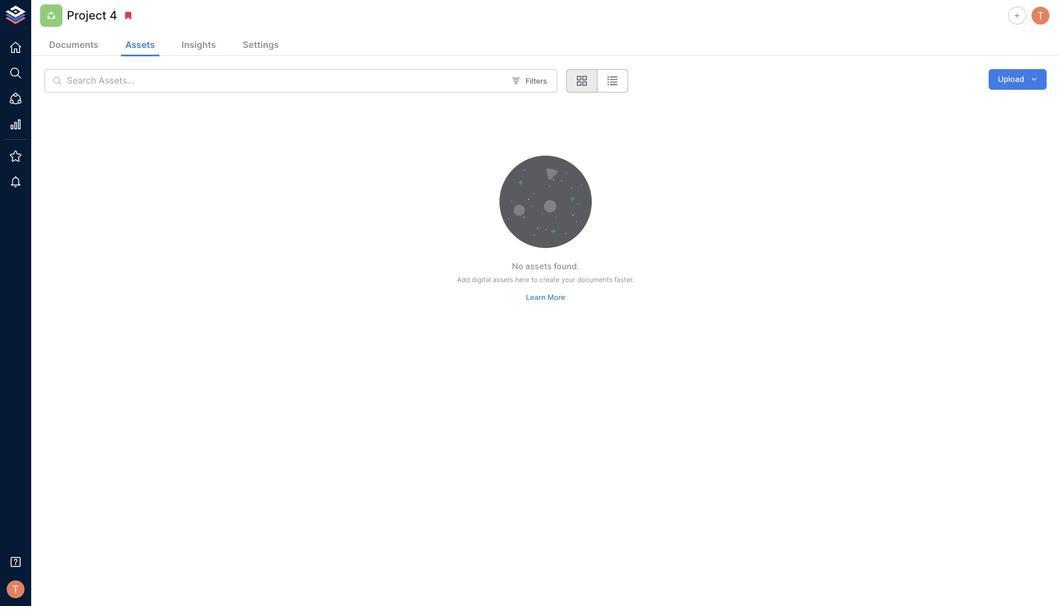 Task type: describe. For each thing, give the bounding box(es) containing it.
digital
[[472, 275, 491, 284]]

upload
[[999, 74, 1025, 84]]

add
[[457, 275, 470, 284]]

here
[[516, 275, 530, 284]]

create
[[540, 275, 560, 284]]

no assets found. add digital assets here to create your documents faster.
[[457, 261, 635, 284]]

documents
[[49, 39, 99, 50]]

your
[[562, 275, 576, 284]]

more
[[548, 293, 566, 302]]

settings
[[243, 39, 279, 50]]

4
[[110, 9, 117, 22]]

t for t button to the right
[[1038, 9, 1045, 22]]

assets
[[125, 39, 155, 50]]

t for bottommost t button
[[12, 583, 19, 596]]

filters
[[526, 76, 547, 85]]

learn more
[[526, 293, 566, 302]]

1 horizontal spatial assets
[[526, 261, 552, 272]]



Task type: locate. For each thing, give the bounding box(es) containing it.
0 vertical spatial assets
[[526, 261, 552, 272]]

1 vertical spatial t
[[12, 583, 19, 596]]

assets link
[[121, 35, 159, 56]]

upload button
[[990, 69, 1047, 90]]

documents link
[[45, 35, 103, 56]]

remove bookmark image
[[123, 11, 133, 21]]

filters button
[[510, 72, 550, 89]]

found.
[[554, 261, 580, 272]]

to
[[532, 275, 538, 284]]

project
[[67, 9, 107, 22]]

1 vertical spatial assets
[[493, 275, 514, 284]]

assets
[[526, 261, 552, 272], [493, 275, 514, 284]]

settings link
[[238, 35, 283, 56]]

learn more button
[[524, 289, 568, 306]]

t
[[1038, 9, 1045, 22], [12, 583, 19, 596]]

0 horizontal spatial t button
[[3, 577, 28, 602]]

documents
[[578, 275, 613, 284]]

t button
[[1031, 5, 1052, 26], [3, 577, 28, 602]]

insights link
[[177, 35, 221, 56]]

1 horizontal spatial t
[[1038, 9, 1045, 22]]

0 vertical spatial t
[[1038, 9, 1045, 22]]

0 horizontal spatial t
[[12, 583, 19, 596]]

1 horizontal spatial t button
[[1031, 5, 1052, 26]]

project 4
[[67, 9, 117, 22]]

learn
[[526, 293, 546, 302]]

0 horizontal spatial assets
[[493, 275, 514, 284]]

group
[[567, 69, 629, 93]]

Search Assets... text field
[[67, 69, 505, 93]]

1 vertical spatial t button
[[3, 577, 28, 602]]

assets up to
[[526, 261, 552, 272]]

0 vertical spatial t button
[[1031, 5, 1052, 26]]

no
[[512, 261, 524, 272]]

assets left here
[[493, 275, 514, 284]]

insights
[[182, 39, 216, 50]]

faster.
[[615, 275, 635, 284]]



Task type: vqa. For each thing, say whether or not it's contained in the screenshot.
Will
no



